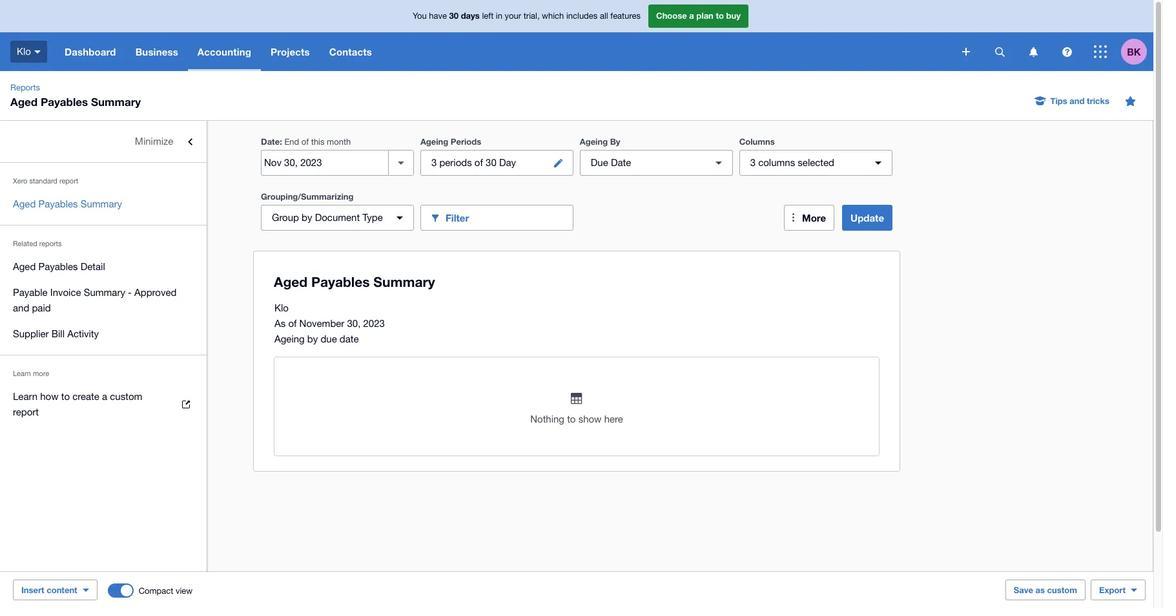 Task type: vqa. For each thing, say whether or not it's contained in the screenshot.
Icy Hot AC Repair
no



Task type: locate. For each thing, give the bounding box(es) containing it.
0 vertical spatial a
[[690, 11, 695, 21]]

0 vertical spatial learn
[[13, 370, 31, 377]]

1 vertical spatial payables
[[38, 198, 78, 209]]

1 horizontal spatial 3
[[751, 157, 756, 168]]

custom
[[110, 391, 142, 402], [1048, 585, 1078, 595]]

3 inside button
[[432, 157, 437, 168]]

2 learn from the top
[[13, 391, 38, 402]]

to inside banner
[[716, 11, 724, 21]]

features
[[611, 11, 641, 21]]

Report title field
[[271, 268, 874, 297]]

2 vertical spatial aged
[[13, 261, 36, 272]]

a right create
[[102, 391, 107, 402]]

1 horizontal spatial and
[[1070, 96, 1085, 106]]

date left end
[[261, 136, 280, 147]]

xero standard report
[[13, 177, 78, 185]]

1 vertical spatial and
[[13, 302, 29, 313]]

related reports
[[13, 240, 62, 248]]

1 horizontal spatial of
[[302, 137, 309, 147]]

klo
[[17, 46, 31, 57], [275, 302, 289, 313]]

bk button
[[1122, 32, 1154, 71]]

a left plan
[[690, 11, 695, 21]]

list of convenience dates image
[[388, 150, 414, 176]]

1 horizontal spatial svg image
[[996, 47, 1005, 57]]

update
[[851, 212, 885, 224]]

more
[[803, 212, 827, 224]]

0 vertical spatial aged
[[10, 95, 38, 109]]

aged inside 'link'
[[13, 261, 36, 272]]

:
[[280, 136, 282, 147]]

2 horizontal spatial svg image
[[1063, 47, 1072, 57]]

0 horizontal spatial of
[[288, 318, 297, 329]]

custom right as
[[1048, 585, 1078, 595]]

a inside banner
[[690, 11, 695, 21]]

3 down columns
[[751, 157, 756, 168]]

by inside klo as of november 30, 2023 ageing by due date
[[307, 333, 318, 344]]

summary left -
[[84, 287, 125, 298]]

aged for aged payables detail
[[13, 261, 36, 272]]

learn for learn more
[[13, 370, 31, 377]]

2 vertical spatial payables
[[38, 261, 78, 272]]

aged payables summary
[[13, 198, 122, 209]]

1 horizontal spatial report
[[59, 177, 78, 185]]

aged down xero
[[13, 198, 36, 209]]

aged payables detail link
[[0, 254, 207, 280]]

0 horizontal spatial svg image
[[34, 50, 41, 53]]

payables down reports "link"
[[41, 95, 88, 109]]

date : end of this month
[[261, 136, 351, 147]]

0 vertical spatial of
[[302, 137, 309, 147]]

0 horizontal spatial report
[[13, 406, 39, 417]]

1 vertical spatial report
[[13, 406, 39, 417]]

1 vertical spatial learn
[[13, 391, 38, 402]]

1 vertical spatial date
[[611, 157, 632, 168]]

3 left periods
[[432, 157, 437, 168]]

you
[[413, 11, 427, 21]]

of left this on the left of page
[[302, 137, 309, 147]]

to right how
[[61, 391, 70, 402]]

ageing down as
[[275, 333, 305, 344]]

30 right have
[[450, 11, 459, 21]]

insert
[[21, 585, 44, 595]]

grouping/summarizing
[[261, 191, 354, 202]]

1 horizontal spatial 30
[[486, 157, 497, 168]]

0 vertical spatial klo
[[17, 46, 31, 57]]

xero
[[13, 177, 27, 185]]

30 inside button
[[486, 157, 497, 168]]

tips and tricks button
[[1028, 90, 1118, 111]]

payables down reports
[[38, 261, 78, 272]]

a
[[690, 11, 695, 21], [102, 391, 107, 402]]

to
[[716, 11, 724, 21], [61, 391, 70, 402], [567, 414, 576, 425]]

1 vertical spatial aged
[[13, 198, 36, 209]]

to left show
[[567, 414, 576, 425]]

klo inside klo as of november 30, 2023 ageing by due date
[[275, 302, 289, 313]]

1 vertical spatial klo
[[275, 302, 289, 313]]

of inside button
[[475, 157, 483, 168]]

of for klo as of november 30, 2023 ageing by due date
[[288, 318, 297, 329]]

0 vertical spatial 30
[[450, 11, 459, 21]]

by down grouping/summarizing
[[302, 212, 312, 223]]

report
[[59, 177, 78, 185], [13, 406, 39, 417]]

1 horizontal spatial custom
[[1048, 585, 1078, 595]]

0 horizontal spatial and
[[13, 302, 29, 313]]

3
[[432, 157, 437, 168], [751, 157, 756, 168]]

Select end date field
[[262, 151, 388, 175]]

aged down related
[[13, 261, 36, 272]]

related
[[13, 240, 37, 248]]

dashboard link
[[55, 32, 126, 71]]

30 inside banner
[[450, 11, 459, 21]]

plan
[[697, 11, 714, 21]]

1 horizontal spatial date
[[611, 157, 632, 168]]

svg image
[[1030, 47, 1038, 57], [1063, 47, 1072, 57], [34, 50, 41, 53]]

ageing by
[[580, 136, 621, 147]]

0 horizontal spatial custom
[[110, 391, 142, 402]]

payables inside reports aged payables summary
[[41, 95, 88, 109]]

summary
[[91, 95, 141, 109], [81, 198, 122, 209], [84, 287, 125, 298]]

1 vertical spatial of
[[475, 157, 483, 168]]

2 horizontal spatial ageing
[[580, 136, 608, 147]]

of for 3 periods of 30 day
[[475, 157, 483, 168]]

by
[[302, 212, 312, 223], [307, 333, 318, 344]]

1 horizontal spatial klo
[[275, 302, 289, 313]]

1 3 from the left
[[432, 157, 437, 168]]

save as custom
[[1014, 585, 1078, 595]]

0 vertical spatial custom
[[110, 391, 142, 402]]

here
[[605, 414, 623, 425]]

selected
[[798, 157, 835, 168]]

1 vertical spatial 30
[[486, 157, 497, 168]]

buy
[[727, 11, 741, 21]]

banner
[[0, 0, 1154, 71]]

export button
[[1092, 580, 1146, 600]]

aged
[[10, 95, 38, 109], [13, 198, 36, 209], [13, 261, 36, 272]]

payables
[[41, 95, 88, 109], [38, 198, 78, 209], [38, 261, 78, 272]]

in
[[496, 11, 503, 21]]

business button
[[126, 32, 188, 71]]

2 vertical spatial to
[[567, 414, 576, 425]]

includes
[[567, 11, 598, 21]]

summary inside payable invoice summary - approved and paid
[[84, 287, 125, 298]]

0 horizontal spatial klo
[[17, 46, 31, 57]]

0 horizontal spatial ageing
[[275, 333, 305, 344]]

3 periods of 30 day button
[[421, 150, 574, 176]]

payables inside 'link'
[[38, 261, 78, 272]]

0 vertical spatial summary
[[91, 95, 141, 109]]

klo up reports
[[17, 46, 31, 57]]

nothing
[[531, 414, 565, 425]]

klo for klo as of november 30, 2023 ageing by due date
[[275, 302, 289, 313]]

0 vertical spatial by
[[302, 212, 312, 223]]

export
[[1100, 585, 1126, 595]]

learn left more in the left of the page
[[13, 370, 31, 377]]

as
[[1036, 585, 1046, 595]]

date right the due
[[611, 157, 632, 168]]

svg image inside klo popup button
[[34, 50, 41, 53]]

1 horizontal spatial a
[[690, 11, 695, 21]]

date
[[340, 333, 359, 344]]

summary inside "aged payables summary" link
[[81, 198, 122, 209]]

klo up as
[[275, 302, 289, 313]]

and down payable
[[13, 302, 29, 313]]

1 vertical spatial summary
[[81, 198, 122, 209]]

0 horizontal spatial a
[[102, 391, 107, 402]]

of inside klo as of november 30, 2023 ageing by due date
[[288, 318, 297, 329]]

ageing left by
[[580, 136, 608, 147]]

0 horizontal spatial to
[[61, 391, 70, 402]]

group by document type
[[272, 212, 383, 223]]

have
[[429, 11, 447, 21]]

2 3 from the left
[[751, 157, 756, 168]]

nothing to show here
[[531, 414, 623, 425]]

summary inside reports aged payables summary
[[91, 95, 141, 109]]

of right periods
[[475, 157, 483, 168]]

payable invoice summary - approved and paid link
[[0, 280, 207, 321]]

and
[[1070, 96, 1085, 106], [13, 302, 29, 313]]

1 learn from the top
[[13, 370, 31, 377]]

0 vertical spatial payables
[[41, 95, 88, 109]]

ageing up periods
[[421, 136, 449, 147]]

of right as
[[288, 318, 297, 329]]

1 vertical spatial a
[[102, 391, 107, 402]]

summary down minimize button
[[81, 198, 122, 209]]

contacts
[[329, 46, 372, 58]]

30 left day at the top left of the page
[[486, 157, 497, 168]]

as
[[275, 318, 286, 329]]

report down learn more
[[13, 406, 39, 417]]

1 horizontal spatial to
[[567, 414, 576, 425]]

0 horizontal spatial 30
[[450, 11, 459, 21]]

2 horizontal spatial of
[[475, 157, 483, 168]]

1 vertical spatial to
[[61, 391, 70, 402]]

report inside "learn how to create a custom report"
[[13, 406, 39, 417]]

and inside payable invoice summary - approved and paid
[[13, 302, 29, 313]]

2 vertical spatial summary
[[84, 287, 125, 298]]

accounting
[[198, 46, 251, 58]]

0 vertical spatial and
[[1070, 96, 1085, 106]]

ageing inside klo as of november 30, 2023 ageing by due date
[[275, 333, 305, 344]]

2 horizontal spatial to
[[716, 11, 724, 21]]

0 vertical spatial to
[[716, 11, 724, 21]]

1 vertical spatial by
[[307, 333, 318, 344]]

report up "aged payables summary"
[[59, 177, 78, 185]]

0 horizontal spatial date
[[261, 136, 280, 147]]

svg image
[[1095, 45, 1108, 58], [996, 47, 1005, 57], [963, 48, 971, 56]]

by left due
[[307, 333, 318, 344]]

learn inside "learn how to create a custom report"
[[13, 391, 38, 402]]

due date button
[[580, 150, 733, 176]]

aged for aged payables summary
[[13, 198, 36, 209]]

1 vertical spatial custom
[[1048, 585, 1078, 595]]

projects
[[271, 46, 310, 58]]

klo for klo
[[17, 46, 31, 57]]

aged down reports "link"
[[10, 95, 38, 109]]

custom right create
[[110, 391, 142, 402]]

1 horizontal spatial ageing
[[421, 136, 449, 147]]

date
[[261, 136, 280, 147], [611, 157, 632, 168]]

you have 30 days left in your trial, which includes all features
[[413, 11, 641, 21]]

tricks
[[1088, 96, 1110, 106]]

0 horizontal spatial 3
[[432, 157, 437, 168]]

payables down xero standard report
[[38, 198, 78, 209]]

by
[[610, 136, 621, 147]]

payables for summary
[[38, 198, 78, 209]]

payable invoice summary - approved and paid
[[13, 287, 177, 313]]

custom inside button
[[1048, 585, 1078, 595]]

navigation
[[55, 32, 954, 71]]

2 vertical spatial of
[[288, 318, 297, 329]]

and right 'tips'
[[1070, 96, 1085, 106]]

learn down learn more
[[13, 391, 38, 402]]

-
[[128, 287, 132, 298]]

summary up minimize button
[[91, 95, 141, 109]]

to left buy
[[716, 11, 724, 21]]

document
[[315, 212, 360, 223]]

klo inside popup button
[[17, 46, 31, 57]]



Task type: describe. For each thing, give the bounding box(es) containing it.
more
[[33, 370, 49, 377]]

learn more
[[13, 370, 49, 377]]

learn for learn how to create a custom report
[[13, 391, 38, 402]]

periods
[[451, 136, 482, 147]]

reports
[[10, 83, 40, 92]]

ageing for ageing periods
[[421, 136, 449, 147]]

payable
[[13, 287, 48, 298]]

columns
[[759, 157, 796, 168]]

month
[[327, 137, 351, 147]]

compact
[[139, 586, 173, 595]]

periods
[[440, 157, 472, 168]]

summary for payables
[[81, 198, 122, 209]]

banner containing bk
[[0, 0, 1154, 71]]

aged payables summary link
[[0, 191, 207, 217]]

aged inside reports aged payables summary
[[10, 95, 38, 109]]

all
[[600, 11, 609, 21]]

reports link
[[5, 81, 45, 94]]

trial,
[[524, 11, 540, 21]]

content
[[47, 585, 77, 595]]

paid
[[32, 302, 51, 313]]

dashboard
[[65, 46, 116, 58]]

due
[[591, 157, 609, 168]]

days
[[461, 11, 480, 21]]

filter button
[[421, 205, 574, 231]]

and inside button
[[1070, 96, 1085, 106]]

accounting button
[[188, 32, 261, 71]]

of inside date : end of this month
[[302, 137, 309, 147]]

learn how to create a custom report
[[13, 391, 142, 417]]

choose
[[657, 11, 687, 21]]

this
[[311, 137, 325, 147]]

update button
[[843, 205, 893, 231]]

supplier bill activity
[[13, 328, 99, 339]]

business
[[135, 46, 178, 58]]

ageing periods
[[421, 136, 482, 147]]

ageing for ageing by
[[580, 136, 608, 147]]

invoice
[[50, 287, 81, 298]]

navigation containing dashboard
[[55, 32, 954, 71]]

detail
[[81, 261, 105, 272]]

date inside due date popup button
[[611, 157, 632, 168]]

which
[[542, 11, 564, 21]]

how
[[40, 391, 59, 402]]

create
[[73, 391, 99, 402]]

contacts button
[[320, 32, 382, 71]]

bk
[[1128, 46, 1142, 57]]

tips and tricks
[[1051, 96, 1110, 106]]

0 vertical spatial report
[[59, 177, 78, 185]]

minimize button
[[0, 129, 207, 154]]

projects button
[[261, 32, 320, 71]]

3 for 3 columns selected
[[751, 157, 756, 168]]

reports aged payables summary
[[10, 83, 141, 109]]

1 horizontal spatial svg image
[[1030, 47, 1038, 57]]

columns
[[740, 136, 775, 147]]

end
[[285, 137, 299, 147]]

tips
[[1051, 96, 1068, 106]]

type
[[363, 212, 383, 223]]

learn how to create a custom report link
[[0, 384, 207, 425]]

day
[[499, 157, 516, 168]]

0 horizontal spatial svg image
[[963, 48, 971, 56]]

your
[[505, 11, 522, 21]]

view
[[176, 586, 193, 595]]

compact view
[[139, 586, 193, 595]]

summary for invoice
[[84, 287, 125, 298]]

supplier bill activity link
[[0, 321, 207, 347]]

due date
[[591, 157, 632, 168]]

bill
[[52, 328, 65, 339]]

approved
[[134, 287, 177, 298]]

klo button
[[0, 32, 55, 71]]

aged payables detail
[[13, 261, 105, 272]]

3 for 3 periods of 30 day
[[432, 157, 437, 168]]

minimize
[[135, 136, 173, 147]]

a inside "learn how to create a custom report"
[[102, 391, 107, 402]]

insert content
[[21, 585, 77, 595]]

standard
[[29, 177, 57, 185]]

save
[[1014, 585, 1034, 595]]

to inside "learn how to create a custom report"
[[61, 391, 70, 402]]

group
[[272, 212, 299, 223]]

30,
[[347, 318, 361, 329]]

filter
[[446, 212, 469, 223]]

reports
[[39, 240, 62, 248]]

by inside popup button
[[302, 212, 312, 223]]

show
[[579, 414, 602, 425]]

3 periods of 30 day
[[432, 157, 516, 168]]

3 columns selected
[[751, 157, 835, 168]]

custom inside "learn how to create a custom report"
[[110, 391, 142, 402]]

2023
[[364, 318, 385, 329]]

due
[[321, 333, 337, 344]]

november
[[300, 318, 345, 329]]

activity
[[67, 328, 99, 339]]

klo as of november 30, 2023 ageing by due date
[[275, 302, 385, 344]]

0 vertical spatial date
[[261, 136, 280, 147]]

2 horizontal spatial svg image
[[1095, 45, 1108, 58]]

remove from favorites image
[[1118, 88, 1144, 114]]

supplier
[[13, 328, 49, 339]]

payables for detail
[[38, 261, 78, 272]]

more button
[[785, 205, 835, 231]]



